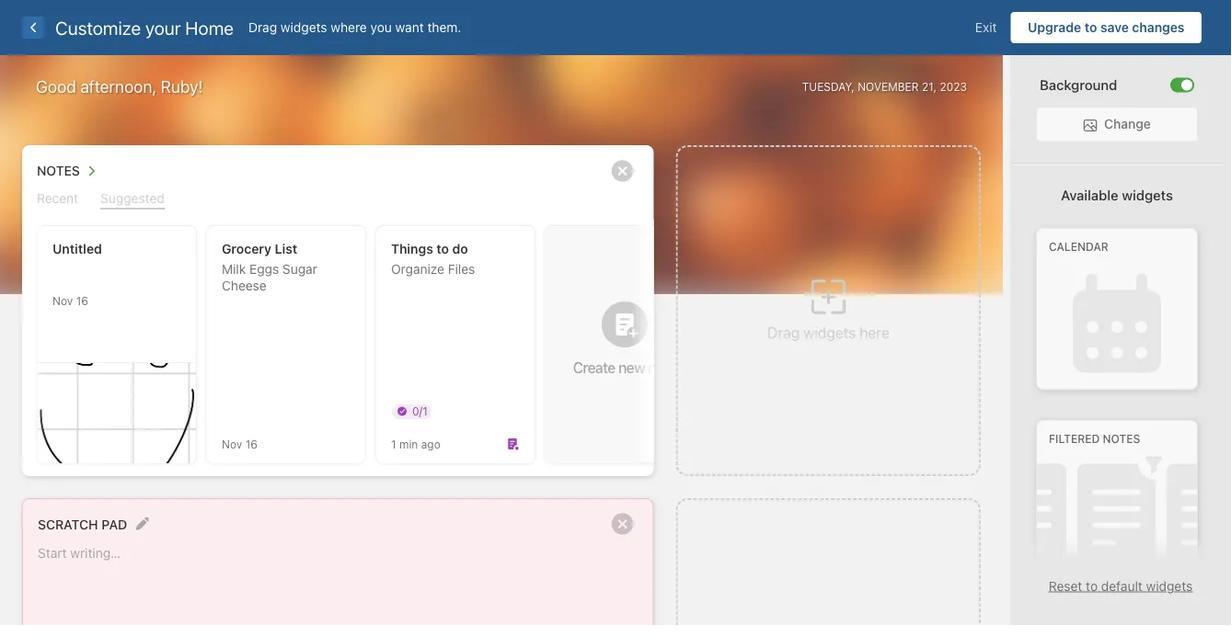 Task type: locate. For each thing, give the bounding box(es) containing it.
november
[[858, 81, 919, 93]]

good afternoon, ruby!
[[36, 77, 203, 97]]

1 horizontal spatial drag
[[767, 324, 800, 342]]

0 vertical spatial to
[[1085, 20, 1097, 35]]

to
[[1085, 20, 1097, 35], [1086, 579, 1098, 594]]

to right reset
[[1086, 579, 1098, 594]]

you
[[370, 20, 392, 35]]

widgets for available widgets
[[1122, 187, 1173, 203]]

to left save
[[1085, 20, 1097, 35]]

reset
[[1049, 579, 1082, 594]]

0 horizontal spatial drag
[[248, 20, 277, 35]]

customize
[[55, 17, 141, 38]]

filtered notes
[[1049, 433, 1140, 446]]

notes
[[1103, 433, 1140, 446]]

21,
[[922, 81, 937, 93]]

drag for drag widgets where you want them.
[[248, 20, 277, 35]]

drag right the home on the top
[[248, 20, 277, 35]]

1 vertical spatial to
[[1086, 579, 1098, 594]]

scratch pad button
[[38, 513, 127, 536]]

drag left "here"
[[767, 324, 800, 342]]

where
[[331, 20, 367, 35]]

1 vertical spatial drag
[[767, 324, 800, 342]]

widgets left where
[[281, 20, 327, 35]]

widgets right the default
[[1146, 579, 1193, 594]]

to inside button
[[1085, 20, 1097, 35]]

drag for drag widgets here
[[767, 324, 800, 342]]

drag
[[248, 20, 277, 35], [767, 324, 800, 342]]

remove image
[[604, 153, 641, 190]]

customize your home
[[55, 17, 234, 38]]

to for reset
[[1086, 579, 1098, 594]]

exit
[[975, 20, 997, 35]]

0 vertical spatial drag
[[248, 20, 277, 35]]

widgets left "here"
[[804, 324, 856, 342]]

widgets
[[281, 20, 327, 35], [1122, 187, 1173, 203], [804, 324, 856, 342], [1146, 579, 1193, 594]]

to for upgrade
[[1085, 20, 1097, 35]]

widgets right available
[[1122, 187, 1173, 203]]

scratch
[[38, 517, 98, 533]]

change button
[[1037, 108, 1197, 141]]

background
[[1040, 77, 1117, 93]]

afternoon,
[[80, 77, 157, 97]]

change
[[1104, 116, 1151, 132]]



Task type: describe. For each thing, give the bounding box(es) containing it.
upgrade to save changes
[[1028, 20, 1185, 35]]

calendar
[[1049, 240, 1109, 253]]

good
[[36, 77, 76, 97]]

them.
[[427, 20, 461, 35]]

drag widgets here
[[767, 324, 889, 342]]

background image
[[1181, 80, 1193, 91]]

reset to default widgets
[[1049, 579, 1193, 594]]

default
[[1101, 579, 1143, 594]]

scratch pad
[[38, 517, 127, 533]]

save
[[1100, 20, 1129, 35]]

drag widgets where you want them.
[[248, 20, 461, 35]]

home
[[185, 17, 234, 38]]

want
[[395, 20, 424, 35]]

upgrade to save changes button
[[1011, 12, 1202, 43]]

exit button
[[961, 12, 1011, 43]]

pad
[[101, 517, 127, 533]]

reset to default widgets button
[[1049, 579, 1193, 594]]

available
[[1061, 187, 1119, 203]]

widgets for drag widgets where you want them.
[[281, 20, 327, 35]]

available widgets
[[1061, 187, 1173, 203]]

remove image
[[604, 506, 641, 543]]

here
[[860, 324, 889, 342]]

filtered
[[1049, 433, 1100, 446]]

tuesday,
[[802, 81, 855, 93]]

tuesday, november 21, 2023
[[802, 81, 967, 93]]

widgets for drag widgets here
[[804, 324, 856, 342]]

upgrade
[[1028, 20, 1081, 35]]

changes
[[1132, 20, 1185, 35]]

2023
[[940, 81, 967, 93]]

your
[[145, 17, 181, 38]]

edit widget title image
[[135, 517, 149, 531]]

ruby!
[[161, 77, 203, 97]]



Task type: vqa. For each thing, say whether or not it's contained in the screenshot.
default
yes



